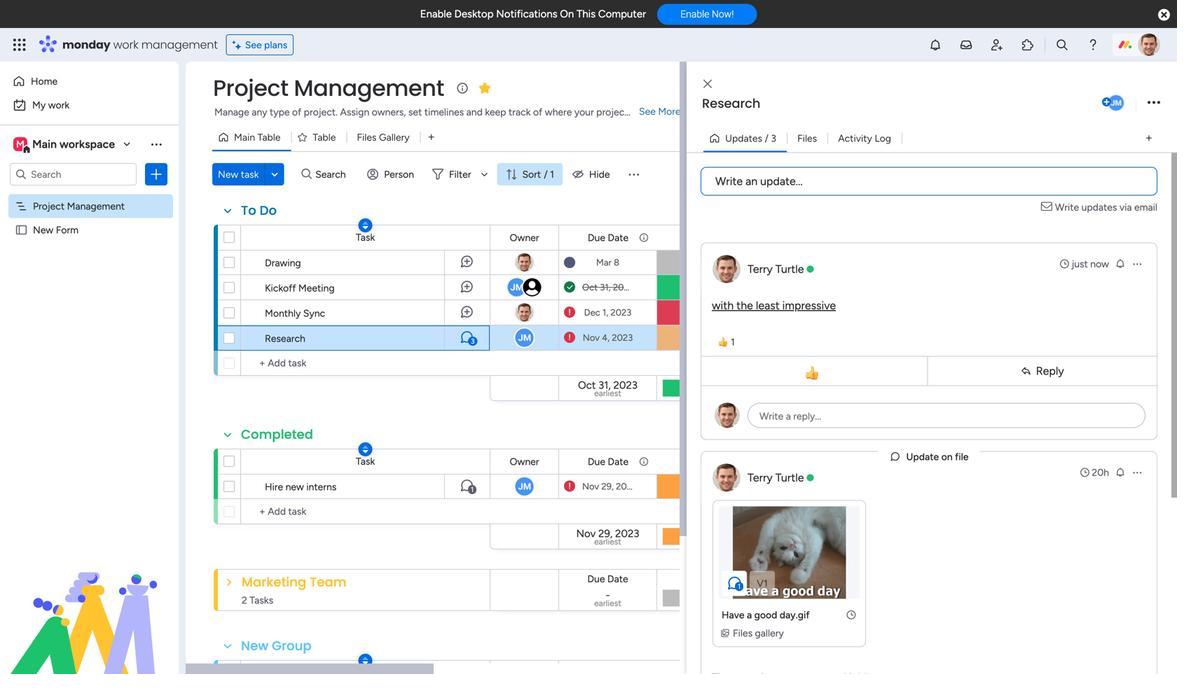 Task type: vqa. For each thing, say whether or not it's contained in the screenshot.
THE COMPONENT IMAGE
no



Task type: describe. For each thing, give the bounding box(es) containing it.
1 of from the left
[[292, 106, 301, 118]]

impressive
[[782, 299, 836, 313]]

meeting
[[298, 282, 335, 294]]

track
[[509, 106, 531, 118]]

2023 for nov 29, 2023
[[616, 481, 637, 493]]

sort
[[522, 169, 541, 180]]

any
[[252, 106, 267, 118]]

3 button
[[444, 326, 490, 351]]

see plans
[[245, 39, 287, 51]]

computer
[[598, 8, 646, 20]]

earliest for date
[[594, 599, 621, 609]]

now!
[[712, 8, 734, 20]]

where
[[545, 106, 572, 118]]

sort / 1
[[522, 169, 554, 180]]

sync
[[303, 308, 325, 320]]

1 sort desc image from the top
[[363, 221, 368, 231]]

files gallery button
[[346, 126, 420, 149]]

activity log button
[[828, 127, 902, 150]]

0 vertical spatial 1 button
[[713, 334, 740, 351]]

Project Management field
[[210, 73, 448, 104]]

more
[[658, 105, 681, 117]]

see for see plans
[[245, 39, 262, 51]]

and
[[466, 106, 483, 118]]

do
[[260, 202, 277, 220]]

/ for 3
[[765, 132, 769, 144]]

-
[[606, 589, 610, 602]]

4,
[[602, 332, 610, 344]]

0 horizontal spatial 1 button
[[444, 474, 490, 500]]

3 due date field from the top
[[584, 572, 632, 587]]

lottie animation element
[[0, 533, 179, 675]]

oct for oct 31, 2023 earliest
[[578, 379, 596, 392]]

work for my
[[48, 99, 69, 111]]

v2 done deadline image
[[564, 281, 575, 294]]

owner for second owner field from the top of the page
[[510, 456, 539, 468]]

reminder image for 20h
[[1115, 467, 1126, 478]]

update on file
[[906, 451, 969, 463]]

turtle for 20h
[[775, 472, 804, 485]]

mar 8
[[596, 257, 619, 268]]

1 owner field from the top
[[506, 230, 543, 246]]

main table
[[234, 131, 281, 143]]

due date for second column information icon from the bottom of the page's due date field
[[588, 232, 629, 244]]

team
[[310, 574, 347, 592]]

date inside due date - earliest
[[607, 574, 628, 585]]

jeremy miller image
[[1107, 94, 1125, 112]]

day.gif
[[780, 610, 810, 622]]

write a reply...
[[760, 411, 821, 423]]

v1
[[757, 578, 768, 590]]

to do
[[241, 202, 277, 220]]

earliest for 31,
[[594, 389, 621, 399]]

hire new interns
[[265, 481, 337, 493]]

task for completed
[[356, 456, 375, 468]]

m
[[16, 138, 24, 150]]

updates
[[725, 132, 762, 144]]

activity
[[838, 132, 872, 144]]

hide button
[[567, 163, 618, 186]]

new for new group
[[241, 638, 269, 655]]

write for write updates via email
[[1055, 201, 1079, 213]]

To Do field
[[238, 202, 280, 220]]

files for files gallery
[[733, 628, 753, 640]]

monday marketplace image
[[1021, 38, 1035, 52]]

a for have
[[747, 610, 752, 622]]

see plans button
[[226, 34, 294, 55]]

angle down image
[[271, 169, 278, 180]]

enable now! button
[[657, 4, 757, 25]]

2023 for dec 1, 2023
[[611, 307, 632, 318]]

files for files gallery
[[357, 131, 377, 143]]

oct 31, 2023 earliest
[[578, 379, 638, 399]]

invite members image
[[990, 38, 1004, 52]]

new
[[286, 481, 304, 493]]

plans
[[264, 39, 287, 51]]

new task button
[[212, 163, 264, 186]]

research inside research field
[[702, 95, 760, 112]]

1 due from the top
[[588, 232, 605, 244]]

dec 1, 2023
[[584, 307, 632, 318]]

show board description image
[[454, 81, 471, 95]]

write for write an update...
[[715, 175, 743, 188]]

Research field
[[699, 95, 1099, 113]]

file
[[955, 451, 969, 463]]

1 column information image from the top
[[638, 232, 650, 243]]

0 vertical spatial project management
[[213, 73, 444, 104]]

hire
[[265, 481, 283, 493]]

owners,
[[372, 106, 406, 118]]

gallery
[[379, 131, 410, 143]]

to
[[241, 202, 256, 220]]

monday work management
[[62, 37, 218, 53]]

files button
[[787, 127, 828, 150]]

dapulse close image
[[1158, 8, 1170, 22]]

management
[[141, 37, 218, 53]]

new for new form
[[33, 224, 53, 236]]

my work link
[[8, 94, 170, 116]]

2 column information image from the top
[[638, 456, 650, 468]]

manage any type of project. assign owners, set timelines and keep track of where your project stands.
[[214, 106, 662, 118]]

1 vertical spatial management
[[67, 200, 125, 212]]

update
[[906, 451, 939, 463]]

0 vertical spatial project
[[213, 73, 288, 104]]

via
[[1120, 201, 1132, 213]]

gallery
[[755, 628, 784, 640]]

new group
[[241, 638, 312, 655]]

new task
[[218, 169, 259, 180]]

monthly sync
[[265, 308, 325, 320]]

see more link
[[638, 104, 682, 118]]

form
[[56, 224, 78, 236]]

workspace image
[[13, 137, 27, 152]]

dapulse addbtn image
[[1102, 98, 1111, 107]]

enable now!
[[680, 8, 734, 20]]

task for to do
[[356, 232, 375, 243]]

1 vertical spatial research
[[265, 333, 305, 345]]

turtle for just now
[[775, 263, 804, 276]]

kickoff
[[265, 282, 296, 294]]

write updates via email
[[1055, 201, 1158, 213]]

menu image
[[627, 167, 641, 181]]

oct 31, 2023
[[582, 282, 634, 293]]

list box containing project management
[[0, 192, 179, 431]]

terry for 20h
[[748, 472, 773, 485]]

sort desc image
[[363, 445, 368, 455]]

table button
[[291, 126, 346, 149]]

monthly
[[265, 308, 301, 320]]

home option
[[8, 70, 170, 92]]

terry turtle for 20h
[[748, 472, 804, 485]]

options image down workspace options icon
[[149, 167, 163, 181]]

reminder image for just now
[[1115, 258, 1126, 269]]

+ Add task text field
[[248, 504, 483, 521]]

Completed field
[[238, 426, 317, 444]]

terry turtle image
[[1138, 34, 1160, 56]]

1 vertical spatial project management
[[33, 200, 125, 212]]

main for main workspace
[[32, 138, 57, 151]]

have
[[722, 610, 745, 622]]

due date field for second column information icon from the bottom of the page
[[584, 230, 632, 246]]

terry turtle for just now
[[748, 263, 804, 276]]

with the least impressive
[[712, 299, 836, 313]]

8
[[614, 257, 619, 268]]

v2 overdue deadline image for nov 4, 2023
[[564, 331, 575, 345]]

person button
[[362, 163, 422, 186]]

2 due from the top
[[588, 456, 605, 468]]

desktop
[[454, 8, 494, 20]]

new for new task
[[218, 169, 238, 180]]

have a good day.gif
[[722, 610, 810, 622]]

1 horizontal spatial management
[[294, 73, 444, 104]]

close image
[[703, 79, 712, 89]]

terry turtle link for just now
[[748, 263, 804, 276]]

dec
[[584, 307, 600, 318]]

31, for oct 31, 2023 earliest
[[598, 379, 611, 392]]

options image right now
[[1132, 259, 1143, 270]]

an
[[746, 175, 758, 188]]



Task type: locate. For each thing, give the bounding box(es) containing it.
new right public board image
[[33, 224, 53, 236]]

terry for just now
[[748, 263, 773, 276]]

2023 inside the "nov 29, 2023 earliest"
[[615, 528, 639, 540]]

my work option
[[8, 94, 170, 116]]

research down close icon
[[702, 95, 760, 112]]

workspace
[[59, 138, 115, 151]]

nov down nov 29, 2023
[[576, 528, 596, 540]]

good
[[754, 610, 777, 622]]

home
[[31, 75, 58, 87]]

earliest inside the "nov 29, 2023 earliest"
[[594, 537, 621, 547]]

manage
[[214, 106, 249, 118]]

new inside field
[[241, 638, 269, 655]]

nov up the "nov 29, 2023 earliest"
[[582, 481, 599, 493]]

table down project.
[[313, 131, 336, 143]]

due inside due date - earliest
[[587, 574, 605, 585]]

nov for nov 29, 2023 earliest
[[576, 528, 596, 540]]

write
[[715, 175, 743, 188], [1055, 201, 1079, 213], [760, 411, 784, 423]]

remove from favorites image
[[478, 81, 492, 95]]

a right have
[[747, 610, 752, 622]]

project up "any"
[[213, 73, 288, 104]]

task down "person" popup button
[[356, 232, 375, 243]]

3 inside "button"
[[471, 337, 475, 346]]

1 horizontal spatial write
[[760, 411, 784, 423]]

0 horizontal spatial enable
[[420, 8, 452, 20]]

main inside button
[[234, 131, 255, 143]]

project management up form
[[33, 200, 125, 212]]

add view image
[[1146, 133, 1152, 143]]

2 turtle from the top
[[775, 472, 804, 485]]

due date for due date field associated with first column information icon from the bottom of the page
[[588, 456, 629, 468]]

0 horizontal spatial /
[[544, 169, 548, 180]]

files down have
[[733, 628, 753, 640]]

due date field up nov 29, 2023
[[584, 454, 632, 470]]

Due Date field
[[584, 230, 632, 246], [584, 454, 632, 470], [584, 572, 632, 587]]

see more
[[639, 105, 681, 117]]

my
[[32, 99, 46, 111]]

2 owner from the top
[[510, 456, 539, 468]]

interns
[[306, 481, 337, 493]]

see for see more
[[639, 105, 656, 117]]

nov
[[583, 332, 600, 344], [582, 481, 599, 493], [576, 528, 596, 540]]

lottie animation image
[[0, 533, 179, 675]]

the
[[737, 299, 753, 313]]

date up 8
[[608, 232, 629, 244]]

1 vertical spatial owner
[[510, 456, 539, 468]]

your
[[574, 106, 594, 118]]

0 vertical spatial terry
[[748, 263, 773, 276]]

envelope o image
[[1041, 200, 1055, 215]]

nov for nov 29, 2023
[[582, 481, 599, 493]]

2 terry turtle from the top
[[748, 472, 804, 485]]

earliest inside due date - earliest
[[594, 599, 621, 609]]

main workspace
[[32, 138, 115, 151]]

0 vertical spatial research
[[702, 95, 760, 112]]

2023 inside oct 31, 2023 earliest
[[613, 379, 638, 392]]

monday
[[62, 37, 110, 53]]

earliest up due date - earliest
[[594, 537, 621, 547]]

write for write a reply...
[[760, 411, 784, 423]]

terry turtle down "write a reply..." at the bottom right of the page
[[748, 472, 804, 485]]

reply
[[1036, 365, 1064, 378]]

workspace options image
[[149, 137, 163, 151]]

options image
[[1148, 94, 1160, 112], [149, 167, 163, 181], [1132, 259, 1143, 270], [1132, 467, 1143, 479]]

1 vertical spatial v2 overdue deadline image
[[564, 480, 575, 494]]

due date field up the -
[[584, 572, 632, 587]]

main down manage
[[234, 131, 255, 143]]

2 due date field from the top
[[584, 454, 632, 470]]

a
[[786, 411, 791, 423], [747, 610, 752, 622]]

0 vertical spatial oct
[[582, 282, 598, 293]]

1 vertical spatial column information image
[[638, 456, 650, 468]]

31,
[[600, 282, 611, 293], [598, 379, 611, 392]]

of right track
[[533, 106, 542, 118]]

2 v2 overdue deadline image from the top
[[564, 480, 575, 494]]

2 vertical spatial due
[[587, 574, 605, 585]]

0 vertical spatial reminder image
[[1115, 258, 1126, 269]]

0 horizontal spatial of
[[292, 106, 301, 118]]

0 horizontal spatial files
[[357, 131, 377, 143]]

1 horizontal spatial project
[[213, 73, 288, 104]]

2023 for nov 4, 2023
[[612, 332, 633, 344]]

1 vertical spatial oct
[[578, 379, 596, 392]]

new left group at left bottom
[[241, 638, 269, 655]]

enable desktop notifications on this computer
[[420, 8, 646, 20]]

1 vertical spatial sort desc image
[[363, 657, 368, 666]]

marketing team
[[242, 574, 347, 592]]

0 vertical spatial /
[[765, 132, 769, 144]]

reply button
[[931, 360, 1154, 383]]

files left gallery
[[357, 131, 377, 143]]

enable left the now!
[[680, 8, 709, 20]]

3 inside button
[[771, 132, 776, 144]]

research down monthly
[[265, 333, 305, 345]]

0 vertical spatial due date
[[588, 232, 629, 244]]

0 horizontal spatial write
[[715, 175, 743, 188]]

2023 for oct 31, 2023 earliest
[[613, 379, 638, 392]]

due date field for first column information icon from the bottom of the page
[[584, 454, 632, 470]]

see
[[245, 39, 262, 51], [639, 105, 656, 117]]

1 vertical spatial date
[[608, 456, 629, 468]]

1 vertical spatial due
[[588, 456, 605, 468]]

earliest down the "nov 29, 2023 earliest"
[[594, 599, 621, 609]]

work right monday
[[113, 37, 138, 53]]

Search field
[[312, 165, 354, 184]]

due date
[[588, 232, 629, 244], [588, 456, 629, 468]]

1 v2 overdue deadline image from the top
[[564, 331, 575, 345]]

person
[[384, 169, 414, 180]]

search everything image
[[1055, 38, 1069, 52]]

terry down "write a reply..." at the bottom right of the page
[[748, 472, 773, 485]]

v2 search image
[[302, 167, 312, 182]]

write left an
[[715, 175, 743, 188]]

v2 overdue deadline image down v2 overdue deadline image
[[564, 331, 575, 345]]

updates / 3
[[725, 132, 776, 144]]

a for write
[[786, 411, 791, 423]]

1 horizontal spatial 3
[[771, 132, 776, 144]]

oct for oct 31, 2023
[[582, 282, 598, 293]]

options image up add view icon
[[1148, 94, 1160, 112]]

0 horizontal spatial 3
[[471, 337, 475, 346]]

nov 29, 2023
[[582, 481, 637, 493]]

filter
[[449, 169, 471, 180]]

1 horizontal spatial enable
[[680, 8, 709, 20]]

main table button
[[212, 126, 291, 149]]

type
[[270, 106, 290, 118]]

31, down mar
[[600, 282, 611, 293]]

task
[[241, 169, 259, 180]]

enable left desktop
[[420, 8, 452, 20]]

new form
[[33, 224, 78, 236]]

31, for oct 31, 2023
[[600, 282, 611, 293]]

+ Add task text field
[[248, 355, 483, 372]]

nov for nov 4, 2023
[[583, 332, 600, 344]]

0 vertical spatial task
[[356, 232, 375, 243]]

1 vertical spatial 3
[[471, 337, 475, 346]]

2023 up the "nov 29, 2023 earliest"
[[616, 481, 637, 493]]

research
[[702, 95, 760, 112], [265, 333, 305, 345]]

Marketing Team field
[[238, 574, 350, 592]]

update feed image
[[959, 38, 973, 52]]

1 horizontal spatial work
[[113, 37, 138, 53]]

due down the "nov 29, 2023 earliest"
[[587, 574, 605, 585]]

1 vertical spatial see
[[639, 105, 656, 117]]

earliest down nov 4, 2023
[[594, 389, 621, 399]]

/
[[765, 132, 769, 144], [544, 169, 548, 180]]

1 vertical spatial new
[[33, 224, 53, 236]]

1 vertical spatial terry
[[748, 472, 773, 485]]

2 horizontal spatial new
[[241, 638, 269, 655]]

terry turtle link up with the least impressive
[[748, 263, 804, 276]]

1 owner from the top
[[510, 232, 539, 244]]

29, inside the "nov 29, 2023 earliest"
[[598, 528, 613, 540]]

v2 overdue deadline image for nov 29, 2023
[[564, 480, 575, 494]]

public board image
[[15, 224, 28, 237]]

1 horizontal spatial files
[[733, 628, 753, 640]]

terry turtle link down "write a reply..." at the bottom right of the page
[[748, 472, 804, 485]]

see inside button
[[245, 39, 262, 51]]

log
[[875, 132, 891, 144]]

1 vertical spatial /
[[544, 169, 548, 180]]

2023 right 1,
[[611, 307, 632, 318]]

nov left 4,
[[583, 332, 600, 344]]

earliest for 29,
[[594, 537, 621, 547]]

2 reminder image from the top
[[1115, 467, 1126, 478]]

1 vertical spatial project
[[33, 200, 65, 212]]

1 terry turtle link from the top
[[748, 263, 804, 276]]

arrow down image
[[476, 166, 493, 183]]

mar
[[596, 257, 612, 268]]

0 horizontal spatial main
[[32, 138, 57, 151]]

new inside button
[[218, 169, 238, 180]]

1 horizontal spatial of
[[533, 106, 542, 118]]

updates
[[1082, 201, 1117, 213]]

0 horizontal spatial management
[[67, 200, 125, 212]]

activity log
[[838, 132, 891, 144]]

sort desc image
[[363, 221, 368, 231], [363, 657, 368, 666]]

filter button
[[427, 163, 493, 186]]

3 due from the top
[[587, 574, 605, 585]]

2 table from the left
[[313, 131, 336, 143]]

reply...
[[793, 411, 821, 423]]

files left activity
[[797, 132, 817, 144]]

home link
[[8, 70, 170, 92]]

2 terry turtle link from the top
[[748, 472, 804, 485]]

2 vertical spatial new
[[241, 638, 269, 655]]

1 vertical spatial 29,
[[598, 528, 613, 540]]

2023 right 4,
[[612, 332, 633, 344]]

due date up nov 29, 2023
[[588, 456, 629, 468]]

20h
[[1092, 467, 1109, 479]]

New Group field
[[238, 638, 315, 656]]

0 vertical spatial a
[[786, 411, 791, 423]]

2023 down nov 4, 2023
[[613, 379, 638, 392]]

due date - earliest
[[587, 574, 628, 609]]

2 enable from the left
[[680, 8, 709, 20]]

1 due date field from the top
[[584, 230, 632, 246]]

1 horizontal spatial a
[[786, 411, 791, 423]]

1 vertical spatial turtle
[[775, 472, 804, 485]]

enable
[[420, 8, 452, 20], [680, 8, 709, 20]]

on
[[941, 451, 953, 463]]

reminder image right 20h
[[1115, 467, 1126, 478]]

hide
[[589, 169, 610, 180]]

1
[[550, 169, 554, 180], [731, 336, 735, 348], [471, 486, 474, 494], [738, 583, 741, 591]]

1 vertical spatial 1 button
[[444, 474, 490, 500]]

0 horizontal spatial project
[[33, 200, 65, 212]]

terry up least
[[748, 263, 773, 276]]

1 enable from the left
[[420, 8, 452, 20]]

29, down nov 29, 2023
[[598, 528, 613, 540]]

table inside button
[[313, 131, 336, 143]]

terry turtle
[[748, 263, 804, 276], [748, 472, 804, 485]]

1 horizontal spatial table
[[313, 131, 336, 143]]

1 task from the top
[[356, 232, 375, 243]]

files
[[357, 131, 377, 143], [797, 132, 817, 144], [733, 628, 753, 640]]

1 vertical spatial terry turtle
[[748, 472, 804, 485]]

2023
[[613, 282, 634, 293], [611, 307, 632, 318], [612, 332, 633, 344], [613, 379, 638, 392], [616, 481, 637, 493], [615, 528, 639, 540]]

management
[[294, 73, 444, 104], [67, 200, 125, 212]]

0 vertical spatial sort desc image
[[363, 221, 368, 231]]

1 terry turtle from the top
[[748, 263, 804, 276]]

date up the -
[[607, 574, 628, 585]]

2023 for nov 29, 2023 earliest
[[615, 528, 639, 540]]

0 vertical spatial new
[[218, 169, 238, 180]]

0 vertical spatial terry turtle
[[748, 263, 804, 276]]

/ inside button
[[765, 132, 769, 144]]

2 due date from the top
[[588, 456, 629, 468]]

2023 for oct 31, 2023
[[613, 282, 634, 293]]

0 vertical spatial 31,
[[600, 282, 611, 293]]

updates / 3 button
[[703, 127, 787, 150]]

due up mar
[[588, 232, 605, 244]]

management up assign
[[294, 73, 444, 104]]

0 vertical spatial due date field
[[584, 230, 632, 246]]

0 vertical spatial nov
[[583, 332, 600, 344]]

main right the "workspace" icon
[[32, 138, 57, 151]]

just now link
[[1059, 257, 1109, 271]]

of right type
[[292, 106, 301, 118]]

management up form
[[67, 200, 125, 212]]

main for main table
[[234, 131, 255, 143]]

2 owner field from the top
[[506, 454, 543, 470]]

owner for first owner field from the top
[[510, 232, 539, 244]]

0 vertical spatial turtle
[[775, 263, 804, 276]]

0 horizontal spatial a
[[747, 610, 752, 622]]

/ for 1
[[544, 169, 548, 180]]

/ right updates
[[765, 132, 769, 144]]

1,
[[603, 307, 608, 318]]

see left more
[[639, 105, 656, 117]]

2 vertical spatial earliest
[[594, 599, 621, 609]]

files gallery
[[357, 131, 410, 143]]

0 horizontal spatial table
[[257, 131, 281, 143]]

write inside button
[[715, 175, 743, 188]]

1 vertical spatial nov
[[582, 481, 599, 493]]

work for monday
[[113, 37, 138, 53]]

1 table from the left
[[257, 131, 281, 143]]

workspace selection element
[[13, 136, 117, 154]]

0 vertical spatial column information image
[[638, 232, 650, 243]]

1 vertical spatial earliest
[[594, 537, 621, 547]]

2 horizontal spatial files
[[797, 132, 817, 144]]

2 task from the top
[[356, 456, 375, 468]]

1 vertical spatial reminder image
[[1115, 467, 1126, 478]]

0 vertical spatial management
[[294, 73, 444, 104]]

due date up mar 8
[[588, 232, 629, 244]]

0 horizontal spatial new
[[33, 224, 53, 236]]

1 horizontal spatial new
[[218, 169, 238, 180]]

1 vertical spatial work
[[48, 99, 69, 111]]

reminder image right now
[[1115, 258, 1126, 269]]

write left reply...
[[760, 411, 784, 423]]

0 vertical spatial 3
[[771, 132, 776, 144]]

Owner field
[[506, 230, 543, 246], [506, 454, 543, 470]]

see left plans on the top of the page
[[245, 39, 262, 51]]

project
[[596, 106, 628, 118]]

3 earliest from the top
[[594, 599, 621, 609]]

project management up project.
[[213, 73, 444, 104]]

terry turtle up with the least impressive
[[748, 263, 804, 276]]

1 vertical spatial terry turtle link
[[748, 472, 804, 485]]

29, for nov 29, 2023
[[601, 481, 614, 493]]

0 vertical spatial due
[[588, 232, 605, 244]]

a left reply...
[[786, 411, 791, 423]]

1 turtle from the top
[[775, 263, 804, 276]]

select product image
[[13, 38, 27, 52]]

work right my
[[48, 99, 69, 111]]

now
[[1090, 258, 1109, 270]]

Search in workspace field
[[29, 166, 117, 183]]

2 earliest from the top
[[594, 537, 621, 547]]

new left task
[[218, 169, 238, 180]]

1 reminder image from the top
[[1115, 258, 1126, 269]]

with
[[712, 299, 734, 313]]

1 vertical spatial owner field
[[506, 454, 543, 470]]

files for files
[[797, 132, 817, 144]]

2 vertical spatial date
[[607, 574, 628, 585]]

/ right "sort"
[[544, 169, 548, 180]]

options image right 20h
[[1132, 467, 1143, 479]]

write an update...
[[715, 175, 803, 188]]

main inside workspace selection element
[[32, 138, 57, 151]]

0 horizontal spatial see
[[245, 39, 262, 51]]

0 horizontal spatial project management
[[33, 200, 125, 212]]

1 horizontal spatial 1 button
[[713, 334, 740, 351]]

1 vertical spatial due date
[[588, 456, 629, 468]]

1 due date from the top
[[588, 232, 629, 244]]

column information image
[[638, 232, 650, 243], [638, 456, 650, 468]]

add view image
[[428, 132, 434, 142]]

oct right v2 done deadline icon
[[582, 282, 598, 293]]

2023 down 8
[[613, 282, 634, 293]]

my work
[[32, 99, 69, 111]]

2 vertical spatial write
[[760, 411, 784, 423]]

owner
[[510, 232, 539, 244], [510, 456, 539, 468]]

work inside option
[[48, 99, 69, 111]]

31, inside oct 31, 2023 earliest
[[598, 379, 611, 392]]

oct inside oct 31, 2023 earliest
[[578, 379, 596, 392]]

20h link
[[1079, 466, 1109, 480]]

drawing
[[265, 257, 301, 269]]

date
[[608, 232, 629, 244], [608, 456, 629, 468], [607, 574, 628, 585]]

completed
[[241, 426, 313, 444]]

project up new form
[[33, 200, 65, 212]]

1 horizontal spatial main
[[234, 131, 255, 143]]

group
[[272, 638, 312, 655]]

v2 overdue deadline image
[[564, 306, 575, 320]]

just now
[[1072, 258, 1109, 270]]

enable for enable now!
[[680, 8, 709, 20]]

2 terry from the top
[[748, 472, 773, 485]]

turtle up with the least impressive
[[775, 263, 804, 276]]

turtle down "write a reply..." at the bottom right of the page
[[775, 472, 804, 485]]

due up nov 29, 2023
[[588, 456, 605, 468]]

0 vertical spatial date
[[608, 232, 629, 244]]

terry turtle link for 20h
[[748, 472, 804, 485]]

oct down nov 4, 2023
[[578, 379, 596, 392]]

task down sort desc icon
[[356, 456, 375, 468]]

2 vertical spatial nov
[[576, 528, 596, 540]]

0 vertical spatial earliest
[[594, 389, 621, 399]]

1 terry from the top
[[748, 263, 773, 276]]

new
[[218, 169, 238, 180], [33, 224, 53, 236], [241, 638, 269, 655]]

task
[[356, 232, 375, 243], [356, 456, 375, 468]]

table inside button
[[257, 131, 281, 143]]

31, down 4,
[[598, 379, 611, 392]]

list box
[[0, 192, 179, 431]]

29,
[[601, 481, 614, 493], [598, 528, 613, 540]]

nov inside the "nov 29, 2023 earliest"
[[576, 528, 596, 540]]

keep
[[485, 106, 506, 118]]

2023 down nov 29, 2023
[[615, 528, 639, 540]]

help image
[[1086, 38, 1100, 52]]

notifications image
[[928, 38, 942, 52]]

v2 overdue deadline image
[[564, 331, 575, 345], [564, 480, 575, 494]]

3
[[771, 132, 776, 144], [471, 337, 475, 346]]

1 earliest from the top
[[594, 389, 621, 399]]

1 vertical spatial task
[[356, 456, 375, 468]]

terry
[[748, 263, 773, 276], [748, 472, 773, 485]]

0 horizontal spatial research
[[265, 333, 305, 345]]

write left updates
[[1055, 201, 1079, 213]]

notifications
[[496, 8, 557, 20]]

1 vertical spatial write
[[1055, 201, 1079, 213]]

table down "any"
[[257, 131, 281, 143]]

work
[[113, 37, 138, 53], [48, 99, 69, 111]]

2 vertical spatial due date field
[[584, 572, 632, 587]]

2 sort desc image from the top
[[363, 657, 368, 666]]

v2 overdue deadline image left nov 29, 2023
[[564, 480, 575, 494]]

1 horizontal spatial see
[[639, 105, 656, 117]]

table
[[257, 131, 281, 143], [313, 131, 336, 143]]

0 vertical spatial see
[[245, 39, 262, 51]]

set
[[408, 106, 422, 118]]

1 horizontal spatial /
[[765, 132, 769, 144]]

1 vertical spatial a
[[747, 610, 752, 622]]

0 horizontal spatial work
[[48, 99, 69, 111]]

earliest inside oct 31, 2023 earliest
[[594, 389, 621, 399]]

0 vertical spatial work
[[113, 37, 138, 53]]

reminder image
[[1115, 258, 1126, 269], [1115, 467, 1126, 478]]

enable for enable desktop notifications on this computer
[[420, 8, 452, 20]]

0 vertical spatial owner
[[510, 232, 539, 244]]

0 vertical spatial terry turtle link
[[748, 263, 804, 276]]

due date field up mar 8
[[584, 230, 632, 246]]

29, up the "nov 29, 2023 earliest"
[[601, 481, 614, 493]]

1 vertical spatial 31,
[[598, 379, 611, 392]]

enable inside button
[[680, 8, 709, 20]]

1 horizontal spatial project management
[[213, 73, 444, 104]]

2 of from the left
[[533, 106, 542, 118]]

date up nov 29, 2023
[[608, 456, 629, 468]]

29, for nov 29, 2023 earliest
[[598, 528, 613, 540]]

0 vertical spatial v2 overdue deadline image
[[564, 331, 575, 345]]

option
[[0, 194, 179, 197]]



